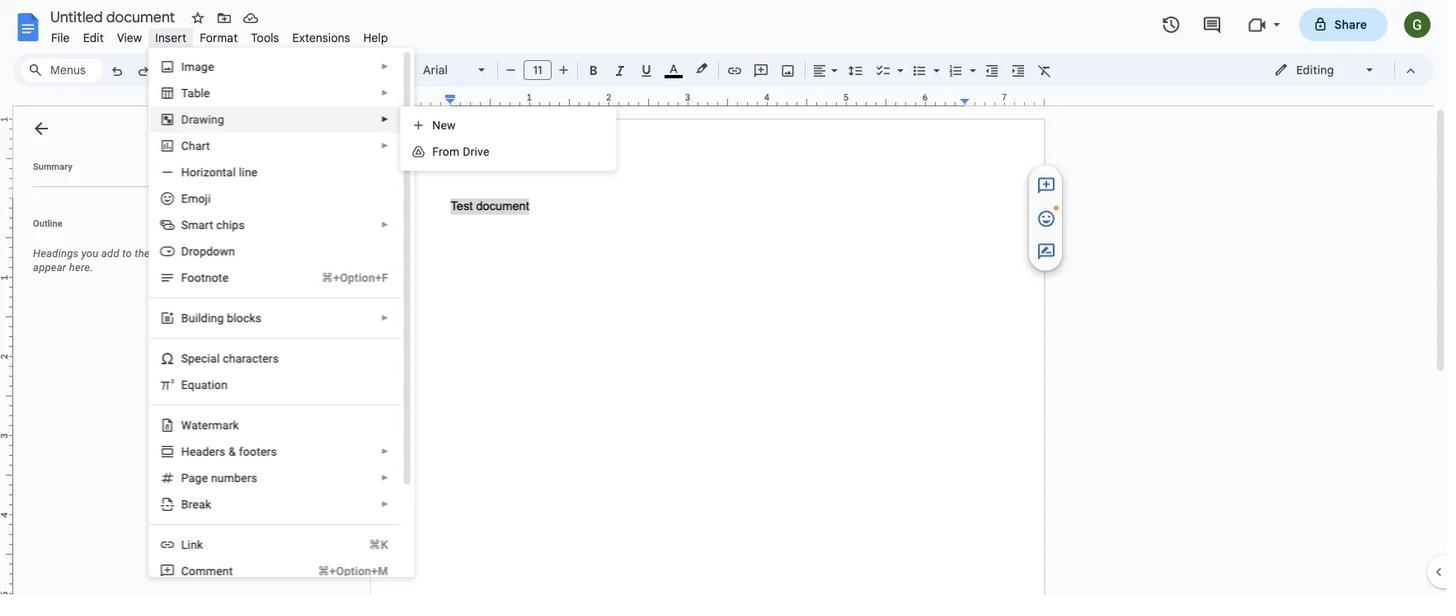 Task type: describe. For each thing, give the bounding box(es) containing it.
u
[[188, 311, 195, 325]]

outline
[[33, 218, 62, 229]]

emoji
[[181, 192, 211, 205]]

from drive d element
[[433, 145, 495, 158]]

smart chips z element
[[181, 218, 249, 232]]

menu containing n
[[400, 106, 617, 171]]

view menu item
[[110, 28, 149, 47]]

e
[[181, 378, 188, 392]]

view
[[117, 31, 142, 45]]

d rawing
[[181, 113, 224, 126]]

application containing share
[[0, 0, 1448, 596]]

to
[[122, 247, 132, 260]]

n
[[205, 271, 211, 285]]

l ink
[[181, 538, 203, 552]]

footnote n element
[[181, 271, 233, 285]]

k
[[205, 498, 211, 511]]

highlight color image
[[693, 59, 711, 78]]

line & paragraph spacing image
[[847, 59, 866, 82]]

5 ► from the top
[[381, 220, 389, 230]]

watermark j element
[[181, 419, 244, 432]]

drawing d element
[[181, 113, 229, 126]]

h eaders & footers
[[181, 445, 277, 459]]

ew
[[441, 118, 456, 132]]

⌘+option+m element
[[298, 563, 388, 580]]

n
[[433, 118, 441, 132]]

help
[[364, 31, 388, 45]]

Font size field
[[524, 60, 559, 81]]

you
[[81, 247, 99, 260]]

spe
[[181, 352, 201, 365]]

document
[[153, 247, 201, 260]]

i
[[181, 60, 184, 73]]

blocks
[[227, 311, 261, 325]]

⌘k
[[369, 538, 388, 552]]

t able
[[181, 86, 210, 100]]

able
[[187, 86, 210, 100]]

watermark
[[181, 419, 239, 432]]

from
[[433, 145, 460, 158]]

building blocks u element
[[181, 311, 266, 325]]

eaders
[[189, 445, 225, 459]]

top margin image
[[0, 120, 12, 203]]

extensions
[[293, 31, 350, 45]]

comment m element
[[181, 565, 238, 578]]

editing
[[1297, 63, 1335, 77]]

rawing
[[189, 113, 224, 126]]

foot n ote
[[181, 271, 228, 285]]

b u ilding blocks
[[181, 311, 261, 325]]

headers & footers h element
[[181, 445, 282, 459]]

summary heading
[[33, 160, 72, 173]]

Menus field
[[21, 59, 103, 82]]

arial
[[423, 63, 448, 77]]

special characters c element
[[181, 352, 284, 365]]

Rename text field
[[45, 7, 185, 26]]

page numbers g element
[[181, 471, 262, 485]]

izontal
[[200, 165, 236, 179]]

► for ilding blocks
[[381, 313, 389, 323]]

⌘+option+f
[[321, 271, 388, 285]]

r
[[196, 165, 200, 179]]

brea
[[181, 498, 205, 511]]

⌘+option+f element
[[302, 270, 388, 286]]

arial option
[[423, 59, 469, 82]]

checklist menu image
[[893, 59, 904, 65]]

document outline element
[[13, 106, 238, 596]]

pa
[[181, 471, 195, 485]]

foot
[[181, 271, 205, 285]]

summary
[[33, 161, 72, 172]]

format
[[200, 31, 238, 45]]

b
[[181, 311, 188, 325]]

co
[[181, 565, 195, 578]]

co m ment
[[181, 565, 233, 578]]

emoji 7 element
[[181, 192, 216, 205]]

footers
[[239, 445, 277, 459]]

tools
[[251, 31, 279, 45]]

ho
[[181, 165, 196, 179]]

h
[[181, 445, 189, 459]]

e
[[201, 471, 208, 485]]

g
[[195, 471, 201, 485]]

► for brea k
[[381, 500, 389, 509]]

add
[[101, 247, 119, 260]]



Task type: vqa. For each thing, say whether or not it's contained in the screenshot.
Last opened by me Oct 24, 2023 element
no



Task type: locate. For each thing, give the bounding box(es) containing it.
spe c ial characters
[[181, 352, 279, 365]]

► for t able
[[381, 88, 389, 98]]

add emoji reaction image
[[1037, 209, 1057, 229]]

ial
[[207, 352, 219, 365]]

line
[[239, 165, 257, 179]]

menu bar containing file
[[45, 21, 395, 49]]

d right from
[[463, 145, 471, 158]]

break k element
[[181, 498, 216, 511]]

quation
[[188, 378, 227, 392]]

9 ► from the top
[[381, 500, 389, 509]]

will
[[204, 247, 220, 260]]

add comment image
[[1037, 176, 1057, 196]]

&
[[228, 445, 236, 459]]

chart q element
[[181, 139, 215, 153]]

table t element
[[181, 86, 215, 100]]

7 ► from the top
[[381, 447, 389, 457]]

characters
[[222, 352, 279, 365]]

edit
[[83, 31, 104, 45]]

menu bar inside menu bar banner
[[45, 21, 395, 49]]

image i element
[[181, 60, 219, 73]]

► for h eaders & footers
[[381, 447, 389, 457]]

► for d rawing
[[381, 115, 389, 124]]

application
[[0, 0, 1448, 596]]

ote
[[211, 271, 228, 285]]

⌘k element
[[349, 537, 388, 554]]

t
[[181, 86, 187, 100]]

1 ► from the top
[[381, 62, 389, 71]]

ilding
[[195, 311, 224, 325]]

pa g e numbers
[[181, 471, 257, 485]]

bulleted list menu image
[[930, 59, 940, 65]]

brea k
[[181, 498, 211, 511]]

tools menu item
[[245, 28, 286, 47]]

⌘+option+m
[[318, 565, 388, 578]]

appear
[[33, 262, 66, 274]]

format menu item
[[193, 28, 245, 47]]

smart chips
[[181, 218, 244, 232]]

8 ► from the top
[[381, 474, 389, 483]]

equation e element
[[181, 378, 232, 392]]

d down t
[[181, 113, 189, 126]]

headings
[[33, 247, 79, 260]]

menu containing i
[[143, 0, 414, 596]]

3 ► from the top
[[381, 115, 389, 124]]

file menu item
[[45, 28, 76, 47]]

main toolbar
[[102, 0, 1105, 468]]

extensions menu item
[[286, 28, 357, 47]]

d
[[181, 113, 189, 126], [463, 145, 471, 158]]

m
[[195, 565, 206, 578]]

1 vertical spatial d
[[463, 145, 471, 158]]

chips
[[216, 218, 244, 232]]

e quation
[[181, 378, 227, 392]]

2 ► from the top
[[381, 88, 389, 98]]

headings you add to the document will appear here.
[[33, 247, 220, 274]]

► for e numbers
[[381, 474, 389, 483]]

4 ► from the top
[[381, 141, 389, 151]]

the
[[135, 247, 150, 260]]

smart
[[181, 218, 213, 232]]

dropdown
[[181, 245, 235, 258]]

rive
[[471, 145, 490, 158]]

Font size text field
[[525, 60, 551, 80]]

right margin image
[[961, 93, 1044, 106]]

editing button
[[1263, 58, 1388, 82]]

menu bar banner
[[0, 0, 1448, 596]]

numbers
[[211, 471, 257, 485]]

l
[[181, 538, 187, 552]]

insert
[[155, 31, 187, 45]]

edit menu item
[[76, 28, 110, 47]]

left margin image
[[372, 93, 455, 106]]

insert menu item
[[149, 28, 193, 47]]

text color image
[[665, 59, 683, 78]]

1 horizontal spatial d
[[463, 145, 471, 158]]

here.
[[69, 262, 93, 274]]

c
[[201, 352, 207, 365]]

chart
[[181, 139, 210, 153]]

menu
[[143, 0, 414, 596], [400, 106, 617, 171]]

ho r izontal line
[[181, 165, 257, 179]]

► for i mage
[[381, 62, 389, 71]]

ink
[[187, 538, 203, 552]]

suggest edits image
[[1037, 242, 1057, 262]]

►
[[381, 62, 389, 71], [381, 88, 389, 98], [381, 115, 389, 124], [381, 141, 389, 151], [381, 220, 389, 230], [381, 313, 389, 323], [381, 447, 389, 457], [381, 474, 389, 483], [381, 500, 389, 509]]

0 horizontal spatial d
[[181, 113, 189, 126]]

insert image image
[[779, 59, 798, 82]]

from d rive
[[433, 145, 490, 158]]

share
[[1335, 17, 1368, 32]]

file
[[51, 31, 70, 45]]

ment
[[206, 565, 233, 578]]

outline heading
[[13, 217, 238, 240]]

6 ► from the top
[[381, 313, 389, 323]]

new n element
[[433, 118, 461, 132]]

horizontal line r element
[[181, 165, 262, 179]]

0 vertical spatial d
[[181, 113, 189, 126]]

dropdown 6 element
[[181, 245, 240, 258]]

n ew
[[433, 118, 456, 132]]

mode and view toolbar
[[1262, 54, 1425, 87]]

i mage
[[181, 60, 214, 73]]

Star checkbox
[[186, 7, 210, 30]]

menu bar
[[45, 21, 395, 49]]

link l element
[[181, 538, 208, 552]]

mage
[[184, 60, 214, 73]]

help menu item
[[357, 28, 395, 47]]

share button
[[1300, 8, 1388, 41]]



